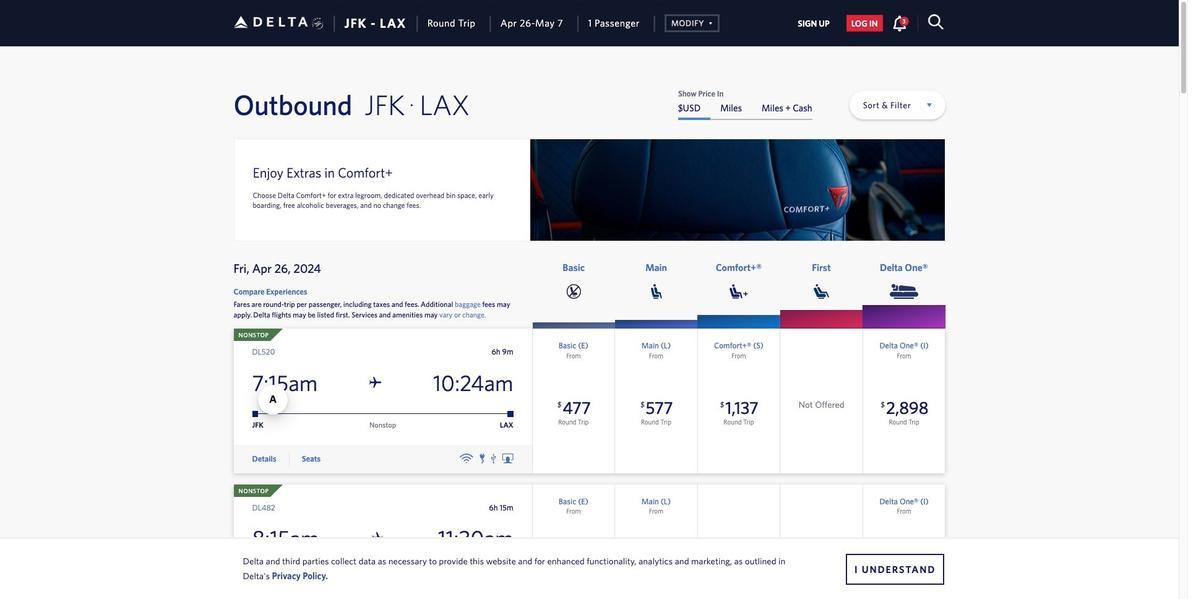 Task type: vqa. For each thing, say whether or not it's contained in the screenshot.
110V AC Power image
yes



Task type: describe. For each thing, give the bounding box(es) containing it.
1 vertical spatial plane image
[[373, 532, 384, 545]]

advsearchtriangle image
[[705, 17, 713, 28]]

main image
[[651, 284, 662, 299]]

wi fi image
[[460, 454, 474, 463]]

usb power image
[[491, 454, 496, 463]]

basic image
[[566, 284, 582, 299]]

110v ac power image
[[480, 454, 485, 463]]

show price in element
[[678, 90, 813, 98]]

comfort+&#174; image
[[730, 284, 748, 299]]



Task type: locate. For each thing, give the bounding box(es) containing it.
main content
[[678, 90, 813, 120]]

first image
[[814, 284, 830, 299]]

delta one&#174; image
[[890, 284, 919, 299]]

skyteam image
[[312, 4, 324, 43]]

delta air lines image
[[234, 3, 308, 41]]

plane image
[[370, 377, 381, 389], [373, 532, 384, 545]]

personal entertainment image
[[503, 454, 514, 463]]

0 vertical spatial plane image
[[370, 377, 381, 389]]

banner image image
[[530, 139, 945, 241]]



